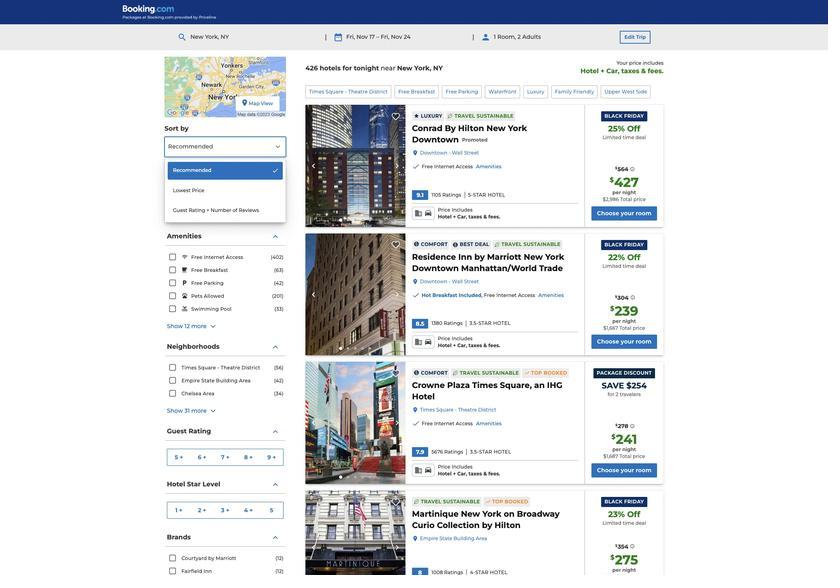 Task type: vqa. For each thing, say whether or not it's contained in the screenshot.


Task type: describe. For each thing, give the bounding box(es) containing it.
(12) for fairfield inn
[[275, 569, 284, 575]]

friday for 239
[[624, 242, 644, 248]]

building for square
[[216, 378, 238, 384]]

travel up martinique
[[421, 499, 441, 505]]

star for 241
[[479, 449, 492, 455]]

ratings for 427
[[442, 192, 461, 198]]

$ for 278
[[615, 423, 617, 427]]

guest rating
[[167, 428, 211, 435]]

access up 5-
[[456, 164, 473, 170]]

family friendly
[[555, 89, 594, 95]]

center
[[412, 275, 440, 285]]

york inside martinique new york on broadway curio collection by hilton
[[482, 510, 501, 519]]

off for 239
[[627, 253, 640, 262]]

choose for 239
[[597, 338, 619, 346]]

recommended inside dropdown button
[[168, 143, 213, 150]]

sustainable up crowne plaza times square, an ihg hotel element
[[482, 370, 519, 376]]

2 inside 'button'
[[198, 507, 201, 514]]

access up the 5676 ratings
[[456, 421, 473, 427]]

edit trip button
[[620, 31, 651, 44]]

278
[[618, 423, 628, 430]]

go to image #3 image for 241
[[354, 476, 357, 479]]

show 31 more button
[[167, 407, 284, 416]]

choose your room for 239
[[597, 338, 651, 346]]

theatre for free internet access
[[458, 407, 477, 413]]

brands button
[[165, 529, 285, 547]]

$ 427 per night $2,986 total price
[[603, 175, 646, 203]]

property building image for 241
[[305, 362, 405, 484]]

conrad
[[412, 124, 442, 133]]

0 horizontal spatial top
[[492, 499, 503, 505]]

more for amenities
[[191, 323, 207, 330]]

side
[[636, 89, 647, 95]]

martinique
[[412, 510, 459, 519]]

star inside hotel star level dropdown button
[[187, 481, 201, 488]]

$ for 427
[[610, 176, 614, 184]]

1 horizontal spatial free breakfast
[[398, 89, 435, 95]]

an
[[534, 381, 545, 391]]

best deal
[[460, 242, 489, 248]]

broadway
[[517, 510, 560, 519]]

free right ,
[[484, 292, 495, 298]]

off for 427
[[627, 124, 640, 134]]

0 horizontal spatial ny
[[221, 33, 229, 41]]

go to image #2 image for 427
[[347, 219, 349, 221]]

per for 427
[[612, 190, 621, 196]]

car, for 239
[[457, 343, 467, 349]]

black for 427
[[605, 113, 623, 119]]

by
[[445, 124, 456, 133]]

courtyard by marriott
[[181, 556, 236, 562]]

1 horizontal spatial district
[[369, 89, 388, 95]]

2 +
[[198, 507, 206, 514]]

0 vertical spatial times square - theatre district
[[309, 89, 388, 95]]

of
[[233, 207, 237, 213]]

1 horizontal spatial 2
[[517, 33, 521, 41]]

$ for 241
[[611, 434, 615, 441]]

6 +
[[198, 454, 206, 461]]

choose your room button for 427
[[591, 207, 657, 221]]

limited for 427
[[602, 134, 621, 141]]

access down amenities dropdown button
[[226, 254, 243, 261]]

off for 275
[[627, 510, 640, 520]]

$ 564
[[615, 166, 628, 173]]

show 31 more
[[167, 408, 207, 415]]

number
[[211, 207, 231, 213]]

amenities up 5-star hotel
[[476, 164, 502, 170]]

york inside residence inn by marriott new york downtown manhattan/world trade center area
[[545, 252, 564, 262]]

& inside your price includes hotel + car, taxes & fees.
[[641, 67, 646, 75]]

9.1
[[416, 192, 424, 199]]

brands
[[167, 534, 191, 542]]

downtown - wall street for 239
[[420, 279, 479, 285]]

fairfield inn
[[181, 569, 212, 575]]

martinique new york on broadway curio collection by hilton
[[412, 510, 560, 531]]

empire state building area for new
[[420, 536, 487, 542]]

conrad by hilton new york downtown
[[412, 124, 527, 145]]

times down crowne
[[420, 407, 435, 413]]

0 horizontal spatial york,
[[205, 33, 219, 41]]

5676
[[431, 449, 443, 455]]

price for 241
[[438, 464, 450, 470]]

package
[[597, 370, 622, 376]]

residence
[[412, 252, 456, 262]]

- right "center"
[[449, 279, 451, 285]]

1 vertical spatial marriott
[[216, 556, 236, 562]]

5-
[[468, 192, 473, 198]]

show for neighborhoods
[[167, 408, 183, 415]]

level
[[203, 481, 220, 488]]

$ 241 per night $1,687 total price
[[603, 432, 645, 460]]

304
[[617, 294, 629, 302]]

area up show 31 more button
[[239, 378, 251, 384]]

internet up 1105 ratings
[[434, 164, 454, 170]]

price right lowest
[[192, 188, 204, 194]]

pool
[[220, 306, 232, 312]]

deal for 275
[[635, 520, 646, 527]]

25% off
[[608, 124, 640, 134]]

$1,687
[[603, 454, 618, 460]]

fees. for 239
[[488, 343, 500, 349]]

go to image #5 image for 239
[[369, 348, 371, 350]]

7 +
[[221, 454, 229, 461]]

go to image #5 image for 241
[[369, 476, 371, 479]]

internet up the 5676 ratings
[[434, 421, 454, 427]]

guest for guest rating
[[167, 428, 187, 435]]

$ 304
[[615, 294, 629, 302]]

(63)
[[274, 267, 284, 273]]

upper west side
[[605, 89, 647, 95]]

choose for 427
[[597, 210, 619, 217]]

1 horizontal spatial booked
[[544, 370, 567, 376]]

426 hotels for tonight near new york, ny
[[305, 65, 443, 72]]

(402)
[[271, 254, 284, 260]]

5 + button
[[167, 450, 190, 466]]

black for 275
[[605, 499, 623, 505]]

5 for 5 +
[[175, 454, 178, 461]]

show 12 more
[[167, 323, 207, 330]]

new right the near
[[397, 65, 412, 72]]

3 + button
[[214, 503, 237, 519]]

by inside residence inn by marriott new york downtown manhattan/world trade center area
[[474, 252, 485, 262]]

free down amenities dropdown button
[[191, 254, 202, 261]]

1 vertical spatial free parking
[[191, 280, 224, 286]]

Hotel name, brand, or keyword text field
[[167, 193, 261, 213]]

8 + button
[[237, 450, 260, 466]]

fees. for 427
[[488, 214, 500, 220]]

limited time deal for 427
[[602, 134, 646, 141]]

residence inn by marriott new york downtown manhattan/world trade center area
[[412, 252, 564, 285]]

8
[[244, 454, 248, 461]]

deal
[[475, 242, 489, 248]]

travel up conrad by hilton new york downtown
[[455, 113, 475, 119]]

3 +
[[221, 507, 229, 514]]

adults
[[522, 33, 541, 41]]

area right chelsea at the left
[[203, 391, 214, 397]]

427
[[614, 175, 639, 190]]

list box containing recommended
[[164, 159, 286, 223]]

$254
[[626, 381, 647, 391]]

time for 427
[[623, 134, 634, 141]]

times down 426
[[309, 89, 324, 95]]

1 vertical spatial parking
[[204, 280, 224, 286]]

2 fri, from the left
[[381, 33, 389, 41]]

0 vertical spatial parking
[[458, 89, 478, 95]]

property building image for 239
[[305, 234, 405, 356]]

black friday for 239
[[605, 242, 644, 248]]

travel sustainable up martinique
[[421, 499, 480, 505]]

square,
[[500, 381, 532, 391]]

hot
[[422, 292, 431, 298]]

internet down amenities dropdown button
[[204, 254, 224, 261]]

2 nov from the left
[[391, 33, 402, 41]]

by right sort
[[180, 125, 189, 132]]

free down the free internet access
[[191, 267, 202, 274]]

1380
[[431, 321, 442, 327]]

travel sustainable up crowne plaza times square, an ihg hotel
[[460, 370, 519, 376]]

square for free internet access
[[436, 407, 454, 413]]

travel up the manhattan/world
[[501, 242, 522, 248]]

$2,986
[[603, 196, 619, 203]]

price includes hotel + car, taxes & fees. for 427
[[438, 207, 500, 220]]

1 vertical spatial recommended
[[173, 167, 211, 173]]

ratings for 241
[[444, 449, 463, 455]]

go to image #4 image for 241
[[362, 476, 364, 479]]

your
[[617, 60, 628, 66]]

1 horizontal spatial ny
[[433, 65, 443, 72]]

total for 241
[[619, 454, 631, 460]]

price for 239
[[438, 336, 450, 342]]

your for 427
[[621, 210, 634, 217]]

22%
[[608, 253, 625, 262]]

deal for 239
[[635, 263, 646, 269]]

& for 239
[[483, 343, 487, 349]]

travelers
[[620, 392, 641, 398]]

included
[[459, 292, 481, 298]]

5 button
[[260, 503, 283, 519]]

price for 239
[[633, 325, 645, 331]]

star for 427
[[473, 192, 486, 198]]

comfort for 239
[[421, 242, 448, 248]]

swimming pool
[[191, 306, 232, 312]]

show 12 more button
[[167, 322, 284, 332]]

free up pets
[[191, 280, 202, 286]]

1 for 1 room, 2 adults
[[494, 33, 496, 41]]

black for 239
[[605, 242, 623, 248]]

martinique new york on broadway curio collection by hilton element
[[412, 509, 578, 531]]

6 + button
[[190, 450, 214, 466]]

recommended button
[[164, 137, 286, 157]]

save
[[602, 381, 624, 391]]

times down neighborhoods
[[181, 365, 197, 371]]

times square - theatre district for empire state building area
[[181, 365, 260, 371]]

0 vertical spatial top booked
[[531, 370, 567, 376]]

west
[[622, 89, 635, 95]]

amenities down crowne plaza times square, an ihg hotel
[[476, 421, 502, 427]]

new york, ny
[[190, 33, 229, 41]]

22% off
[[608, 253, 640, 262]]

empire for times square - theatre district
[[181, 378, 200, 384]]

access down the manhattan/world
[[518, 292, 535, 298]]

1 for 1 +
[[175, 507, 177, 514]]

internet right ,
[[496, 292, 517, 298]]

crowne plaza times square, an ihg hotel element
[[412, 380, 578, 402]]

hotel star level
[[167, 481, 220, 488]]

total for 427
[[620, 196, 632, 203]]

room for 241
[[636, 467, 651, 474]]

0 vertical spatial top
[[531, 370, 542, 376]]

reviews
[[239, 207, 259, 213]]

marriott inside residence inn by marriott new york downtown manhattan/world trade center area
[[487, 252, 521, 262]]

lowest price
[[173, 188, 204, 194]]

total for 239
[[619, 325, 631, 331]]

sustainable up collection
[[443, 499, 480, 505]]

chelsea
[[181, 391, 201, 397]]

8 +
[[244, 454, 253, 461]]

wall for 239
[[452, 279, 463, 285]]

street for 427
[[464, 150, 479, 156]]

square for empire state building area
[[198, 365, 216, 371]]

time for 275
[[623, 520, 634, 527]]

+ inside button
[[249, 507, 253, 514]]

street for 239
[[464, 279, 479, 285]]

& for 427
[[483, 214, 487, 220]]

show for amenities
[[167, 323, 183, 330]]

area down martinique new york on broadway curio collection by hilton
[[476, 536, 487, 542]]

5676 ratings
[[431, 449, 463, 455]]

1 fri, from the left
[[346, 33, 355, 41]]

- down "by"
[[449, 150, 451, 156]]

1 vertical spatial free breakfast
[[191, 267, 228, 274]]

limited for 239
[[602, 263, 621, 269]]

for 2 travelers
[[608, 392, 641, 398]]

times square - theatre district for free internet access
[[420, 407, 496, 413]]

fees. for 241
[[488, 471, 500, 477]]

near
[[381, 65, 395, 72]]

on
[[504, 510, 515, 519]]

times inside crowne plaza times square, an ihg hotel
[[472, 381, 498, 391]]

taxes for 239
[[468, 343, 482, 349]]

(34)
[[274, 391, 284, 397]]

car, for 427
[[457, 214, 467, 220]]

0 vertical spatial breakfast
[[411, 89, 435, 95]]

ratings for 239
[[444, 321, 463, 327]]

0 horizontal spatial top booked
[[492, 499, 528, 505]]

travel sustainable up 'conrad by hilton new york downtown - promoted' element
[[455, 113, 514, 119]]

4
[[244, 507, 248, 514]]



Task type: locate. For each thing, give the bounding box(es) containing it.
2 time from the top
[[623, 263, 634, 269]]

state for times
[[201, 378, 215, 384]]

black up 22%
[[605, 242, 623, 248]]

1 vertical spatial breakfast
[[204, 267, 228, 274]]

- down neighborhoods "dropdown button"
[[217, 365, 219, 371]]

-
[[345, 89, 347, 95], [449, 150, 451, 156], [449, 279, 451, 285], [217, 365, 219, 371], [455, 407, 457, 413]]

(33)
[[274, 306, 284, 312]]

fri, right –
[[381, 33, 389, 41]]

1 vertical spatial limited time deal
[[602, 263, 646, 269]]

0 vertical spatial go to image #5 image
[[369, 219, 371, 221]]

$ left 239
[[610, 305, 614, 313]]

1 friday from the top
[[624, 113, 644, 119]]

free breakfast up conrad
[[398, 89, 435, 95]]

1 choose your room from the top
[[597, 210, 651, 217]]

black up 23%
[[605, 499, 623, 505]]

0 horizontal spatial |
[[325, 33, 327, 41]]

0 vertical spatial (12)
[[275, 556, 284, 562]]

amenities
[[476, 164, 502, 170], [167, 232, 202, 240], [538, 292, 564, 298], [476, 421, 502, 427]]

0 vertical spatial limited
[[602, 134, 621, 141]]

3.5- for 241
[[470, 449, 479, 455]]

2 choose your room from the top
[[597, 338, 651, 346]]

downtown inside residence inn by marriott new york downtown manhattan/world trade center area
[[412, 264, 459, 273]]

0 vertical spatial off
[[627, 124, 640, 134]]

inn
[[458, 252, 472, 262], [204, 569, 212, 575]]

$ left 275
[[610, 554, 614, 562]]

state
[[201, 378, 215, 384], [439, 536, 452, 542]]

tonight
[[354, 65, 379, 72]]

0 vertical spatial (42)
[[274, 280, 284, 286]]

theatre down plaza
[[458, 407, 477, 413]]

$ inside $ 241 per night $1,687 total price
[[611, 434, 615, 441]]

car, inside your price includes hotel + car, taxes & fees.
[[606, 67, 619, 75]]

4 per from the top
[[612, 568, 621, 574]]

3 time from the top
[[623, 520, 634, 527]]

go to image #2 image
[[347, 219, 349, 221], [347, 348, 349, 350], [347, 476, 349, 479]]

2 vertical spatial square
[[436, 407, 454, 413]]

0 vertical spatial room
[[636, 210, 651, 217]]

booked up 'on'
[[505, 499, 528, 505]]

31
[[184, 408, 190, 415]]

1 (42) from the top
[[274, 280, 284, 286]]

1 vertical spatial york
[[545, 252, 564, 262]]

time for 239
[[623, 263, 634, 269]]

amenities down trade
[[538, 292, 564, 298]]

york inside conrad by hilton new york downtown
[[508, 124, 527, 133]]

price inside $ 239 per night $1,667 total price
[[633, 325, 645, 331]]

3 room from the top
[[636, 467, 651, 474]]

$ left 304
[[615, 295, 617, 299]]

total inside $ 241 per night $1,687 total price
[[619, 454, 631, 460]]

free internet access amenities up the 5676 ratings
[[422, 421, 502, 427]]

3.5- for 239
[[469, 321, 478, 327]]

$ inside $ 239 per night $1,667 total price
[[610, 305, 614, 313]]

2 limited from the top
[[602, 263, 621, 269]]

2 go to image #4 image from the top
[[362, 348, 364, 350]]

new down waterfront
[[486, 124, 506, 133]]

car,
[[606, 67, 619, 75], [457, 214, 467, 220], [457, 343, 467, 349], [457, 471, 467, 477]]

room for 427
[[636, 210, 651, 217]]

amenities inside dropdown button
[[167, 232, 202, 240]]

0 vertical spatial recommended
[[168, 143, 213, 150]]

2 show from the top
[[167, 408, 183, 415]]

0 horizontal spatial times square - theatre district
[[181, 365, 260, 371]]

free up 9.1
[[422, 164, 433, 170]]

go to image #3 image
[[354, 219, 357, 221], [354, 348, 357, 350], [354, 476, 357, 479]]

1 horizontal spatial marriott
[[487, 252, 521, 262]]

2 limited time deal from the top
[[602, 263, 646, 269]]

neighborhoods button
[[165, 338, 285, 356]]

3 choose your room button from the top
[[591, 464, 657, 478]]

district down crowne plaza times square, an ihg hotel
[[478, 407, 496, 413]]

3 go to image #4 image from the top
[[362, 476, 364, 479]]

amenities button
[[165, 228, 285, 246]]

downtown - wall street down "by"
[[420, 150, 479, 156]]

go to image #1 image for 241
[[339, 476, 342, 479]]

choose your room down $1,667
[[597, 338, 651, 346]]

empire state building area for square
[[181, 378, 251, 384]]

photo carousel region for 239
[[305, 234, 405, 356]]

price for 241
[[633, 454, 645, 460]]

upper
[[605, 89, 620, 95]]

0 vertical spatial friday
[[624, 113, 644, 119]]

sustainable up 'conrad by hilton new york downtown - promoted' element
[[477, 113, 514, 119]]

plaza
[[447, 381, 470, 391]]

$ left 354
[[615, 544, 617, 548]]

go to image #4 image
[[362, 219, 364, 221], [362, 348, 364, 350], [362, 476, 364, 479]]

go to image #1 image
[[339, 219, 342, 222], [339, 347, 342, 351], [339, 476, 342, 479]]

$ inside $ 564
[[615, 166, 617, 170]]

parking left waterfront
[[458, 89, 478, 95]]

your down $ 241 per night $1,687 total price
[[621, 467, 634, 474]]

list box
[[164, 159, 286, 223]]

empire state building area
[[181, 378, 251, 384], [420, 536, 487, 542]]

1 black from the top
[[605, 113, 623, 119]]

night inside $ 427 per night $2,986 total price
[[622, 190, 636, 196]]

district for free internet access
[[478, 407, 496, 413]]

free internet access
[[191, 254, 243, 261]]

free up 7.9
[[422, 421, 433, 427]]

new inside residence inn by marriott new york downtown manhattan/world trade center area
[[524, 252, 543, 262]]

2 go to image #5 image from the top
[[369, 348, 371, 350]]

2 street from the top
[[464, 279, 479, 285]]

426
[[305, 65, 318, 72]]

choose your room
[[597, 210, 651, 217], [597, 338, 651, 346], [597, 467, 651, 474]]

2 horizontal spatial 2
[[616, 392, 618, 398]]

3 includes from the top
[[452, 464, 473, 470]]

rating for guest rating + number of reviews
[[189, 207, 205, 213]]

go to image #5 image
[[369, 219, 371, 221], [369, 348, 371, 350], [369, 476, 371, 479]]

choose your room down $2,986
[[597, 210, 651, 217]]

1 horizontal spatial empire
[[420, 536, 438, 542]]

1 horizontal spatial parking
[[458, 89, 478, 95]]

hilton inside conrad by hilton new york downtown
[[458, 124, 484, 133]]

3 price includes hotel + car, taxes & fees. from the top
[[438, 464, 500, 477]]

2 vertical spatial room
[[636, 467, 651, 474]]

allowed
[[204, 293, 224, 299]]

2 room from the top
[[636, 338, 651, 346]]

friday
[[624, 113, 644, 119], [624, 242, 644, 248], [624, 499, 644, 505]]

guest for guest rating + number of reviews
[[173, 207, 187, 213]]

night down '278'
[[622, 447, 636, 453]]

hotel inside your price includes hotel + car, taxes & fees.
[[580, 67, 599, 75]]

1 horizontal spatial luxury
[[527, 89, 544, 95]]

3 property building image from the top
[[305, 362, 405, 484]]

1 (12) from the top
[[275, 556, 284, 562]]

ratings right 1105 at the right top of the page
[[442, 192, 461, 198]]

downtown inside conrad by hilton new york downtown
[[412, 135, 459, 145]]

map view
[[249, 100, 273, 107]]

free internet access amenities up 5-
[[422, 164, 502, 170]]

waterfront
[[489, 89, 517, 95]]

1 horizontal spatial square
[[326, 89, 344, 95]]

theatre for empire state building area
[[221, 365, 240, 371]]

1 vertical spatial downtown - wall street
[[420, 279, 479, 285]]

1 price includes hotel + car, taxes & fees. from the top
[[438, 207, 500, 220]]

354
[[618, 544, 628, 551]]

(12) for courtyard by marriott
[[275, 556, 284, 562]]

1 vertical spatial choose your room button
[[591, 335, 657, 349]]

price includes hotel + car, taxes & fees. down 5-
[[438, 207, 500, 220]]

price down 1105 ratings
[[438, 207, 450, 213]]

3 deal from the top
[[635, 520, 646, 527]]

0 vertical spatial total
[[620, 196, 632, 203]]

1 vertical spatial price includes hotel + car, taxes & fees.
[[438, 336, 500, 349]]

building for new
[[453, 536, 475, 542]]

time down 22% off
[[623, 263, 634, 269]]

1 show from the top
[[167, 323, 183, 330]]

(42)
[[274, 280, 284, 286], [274, 378, 284, 384]]

deal
[[635, 134, 646, 141], [635, 263, 646, 269], [635, 520, 646, 527]]

includes down 5-
[[452, 207, 473, 213]]

hotel inside dropdown button
[[167, 481, 185, 488]]

price down 1380 ratings at the bottom of the page
[[438, 336, 450, 342]]

1 includes from the top
[[452, 207, 473, 213]]

1 horizontal spatial state
[[439, 536, 452, 542]]

1 inside button
[[175, 507, 177, 514]]

0 vertical spatial york,
[[205, 33, 219, 41]]

top up martinique new york on broadway curio collection by hilton element
[[492, 499, 503, 505]]

3 black from the top
[[605, 499, 623, 505]]

parking
[[458, 89, 478, 95], [204, 280, 224, 286]]

0 vertical spatial wall
[[452, 150, 463, 156]]

per up $2,986
[[612, 190, 621, 196]]

2 vertical spatial choose your room
[[597, 467, 651, 474]]

3 limited from the top
[[602, 520, 621, 527]]

1 choose your room button from the top
[[591, 207, 657, 221]]

3 choose from the top
[[597, 467, 619, 474]]

wall up included at the bottom
[[452, 279, 463, 285]]

travel sustainable
[[455, 113, 514, 119], [501, 242, 561, 248], [460, 370, 519, 376], [421, 499, 480, 505]]

per inside $ 241 per night $1,687 total price
[[612, 447, 621, 453]]

guest rating + number of reviews
[[173, 207, 259, 213]]

1 vertical spatial go to image #2 image
[[347, 348, 349, 350]]

0 vertical spatial choose
[[597, 210, 619, 217]]

5 inside button
[[270, 507, 273, 514]]

taxes for 241
[[468, 471, 482, 477]]

2 downtown - wall street from the top
[[420, 279, 479, 285]]

your for 241
[[621, 467, 634, 474]]

1 rating from the top
[[189, 207, 205, 213]]

3 your from the top
[[621, 467, 634, 474]]

4 night from the top
[[622, 568, 636, 574]]

1 your from the top
[[621, 210, 634, 217]]

new down booking.com packages image
[[190, 33, 204, 41]]

hotel inside crowne plaza times square, an ihg hotel
[[412, 392, 435, 402]]

1 go to image #1 image from the top
[[339, 219, 342, 222]]

+ inside "button"
[[226, 454, 229, 461]]

1 wall from the top
[[452, 150, 463, 156]]

go to image #4 image for 239
[[362, 348, 364, 350]]

downtown - wall street
[[420, 150, 479, 156], [420, 279, 479, 285]]

1 street from the top
[[464, 150, 479, 156]]

per inside $ 427 per night $2,986 total price
[[612, 190, 621, 196]]

0 vertical spatial ratings
[[442, 192, 461, 198]]

$ inside $ 354
[[615, 544, 617, 548]]

your
[[621, 210, 634, 217], [621, 338, 634, 346], [621, 467, 634, 474]]

0 vertical spatial choose your room
[[597, 210, 651, 217]]

0 vertical spatial black
[[605, 113, 623, 119]]

time down 23% off
[[623, 520, 634, 527]]

1 | from the left
[[325, 33, 327, 41]]

ratings
[[442, 192, 461, 198], [444, 321, 463, 327], [444, 449, 463, 455]]

comfort
[[421, 242, 448, 248], [421, 370, 448, 376]]

inn inside residence inn by marriott new york downtown manhattan/world trade center area
[[458, 252, 472, 262]]

for right hotels at the left of page
[[342, 65, 352, 72]]

price
[[629, 60, 641, 66], [633, 196, 646, 203], [633, 325, 645, 331], [633, 454, 645, 460]]

2 vertical spatial choose your room button
[[591, 464, 657, 478]]

& for 241
[[483, 471, 487, 477]]

per for 275
[[612, 568, 621, 574]]

go to image #4 image for 427
[[362, 219, 364, 221]]

area inside residence inn by marriott new york downtown manhattan/world trade center area
[[443, 275, 462, 285]]

free breakfast down the free internet access
[[191, 267, 228, 274]]

$ 354
[[615, 544, 628, 551]]

2 choose your room button from the top
[[591, 335, 657, 349]]

district for empire state building area
[[242, 365, 260, 371]]

free parking
[[446, 89, 478, 95], [191, 280, 224, 286]]

9
[[267, 454, 271, 461]]

2 go to image #1 image from the top
[[339, 347, 342, 351]]

sustainable up trade
[[524, 242, 561, 248]]

3.5- right 1380 ratings at the bottom of the page
[[469, 321, 478, 327]]

2 friday from the top
[[624, 242, 644, 248]]

2 vertical spatial friday
[[624, 499, 644, 505]]

per for 239
[[612, 318, 621, 324]]

3 photo carousel region from the top
[[305, 362, 405, 484]]

go to image #5 image for 427
[[369, 219, 371, 221]]

1 go to image #4 image from the top
[[362, 219, 364, 221]]

night inside $ 241 per night $1,687 total price
[[622, 447, 636, 453]]

search
[[167, 170, 190, 178]]

pets
[[191, 293, 202, 299]]

limited time deal down 25% off
[[602, 134, 646, 141]]

car, for 241
[[457, 471, 467, 477]]

choose your room button
[[591, 207, 657, 221], [591, 335, 657, 349], [591, 464, 657, 478]]

free internet access amenities
[[422, 164, 502, 170], [422, 421, 502, 427]]

choose your room button down $1,667
[[591, 335, 657, 349]]

2 free internet access amenities from the top
[[422, 421, 502, 427]]

2 black from the top
[[605, 242, 623, 248]]

2 | from the left
[[472, 33, 474, 41]]

0 horizontal spatial booked
[[505, 499, 528, 505]]

0 vertical spatial go to image #3 image
[[354, 219, 357, 221]]

recommended up lowest price
[[173, 167, 211, 173]]

best
[[460, 242, 473, 248]]

+ inside your price includes hotel + car, taxes & fees.
[[601, 67, 604, 75]]

5-star hotel
[[468, 192, 505, 198]]

photo carousel region for 241
[[305, 362, 405, 484]]

includes for 241
[[452, 464, 473, 470]]

1 deal from the top
[[635, 134, 646, 141]]

2 comfort from the top
[[421, 370, 448, 376]]

2 vertical spatial limited time deal
[[602, 520, 646, 527]]

map
[[249, 100, 260, 107]]

$ inside $ 275 per night
[[610, 554, 614, 562]]

2 photo carousel region from the top
[[305, 234, 405, 356]]

night for 239
[[622, 318, 636, 324]]

per up $1,667
[[612, 318, 621, 324]]

3 night from the top
[[622, 447, 636, 453]]

7
[[221, 454, 224, 461]]

$
[[615, 166, 617, 170], [610, 176, 614, 184], [615, 295, 617, 299], [610, 305, 614, 313], [615, 423, 617, 427], [611, 434, 615, 441], [615, 544, 617, 548], [610, 554, 614, 562]]

1 vertical spatial top booked
[[492, 499, 528, 505]]

guest inside dropdown button
[[167, 428, 187, 435]]

2 go to image #3 image from the top
[[354, 348, 357, 350]]

0 horizontal spatial inn
[[204, 569, 212, 575]]

2 vertical spatial go to image #4 image
[[362, 476, 364, 479]]

0 horizontal spatial hilton
[[458, 124, 484, 133]]

top
[[531, 370, 542, 376], [492, 499, 503, 505]]

2 night from the top
[[622, 318, 636, 324]]

1 vertical spatial for
[[608, 392, 614, 398]]

wall for 427
[[452, 150, 463, 156]]

1 vertical spatial empire
[[420, 536, 438, 542]]

price includes hotel + car, taxes & fees. for 241
[[438, 464, 500, 477]]

2 rating from the top
[[189, 428, 211, 435]]

1 vertical spatial (42)
[[274, 378, 284, 384]]

$ for 304
[[615, 295, 617, 299]]

4 photo carousel region from the top
[[305, 491, 405, 576]]

12
[[184, 323, 190, 330]]

2 go to image #2 image from the top
[[347, 348, 349, 350]]

per inside $ 275 per night
[[612, 568, 621, 574]]

0 horizontal spatial luxury
[[421, 113, 442, 119]]

- down 426 hotels for tonight near new york, ny
[[345, 89, 347, 95]]

pets allowed
[[191, 293, 224, 299]]

choose your room button for 239
[[591, 335, 657, 349]]

choose down $1,667
[[597, 338, 619, 346]]

price inside your price includes hotel + car, taxes & fees.
[[629, 60, 641, 66]]

1 vertical spatial luxury
[[421, 113, 442, 119]]

property building image for 427
[[305, 105, 405, 227]]

choose your room button down $2,986
[[591, 207, 657, 221]]

rating inside dropdown button
[[189, 428, 211, 435]]

star
[[473, 192, 486, 198], [478, 321, 492, 327], [479, 449, 492, 455], [187, 481, 201, 488]]

0 vertical spatial black friday
[[605, 113, 644, 119]]

go to image #2 image for 241
[[347, 476, 349, 479]]

chelsea area
[[181, 391, 214, 397]]

your down $ 427 per night $2,986 total price
[[621, 210, 634, 217]]

top booked up 'on'
[[492, 499, 528, 505]]

2 down save on the right bottom
[[616, 392, 618, 398]]

1 vertical spatial free internet access amenities
[[422, 421, 502, 427]]

| for fri, nov 17 – fri, nov 24
[[325, 33, 327, 41]]

total inside $ 427 per night $2,986 total price
[[620, 196, 632, 203]]

go to image #2 image for 239
[[347, 348, 349, 350]]

price inside $ 241 per night $1,687 total price
[[633, 454, 645, 460]]

price inside $ 427 per night $2,986 total price
[[633, 196, 646, 203]]

17
[[369, 33, 375, 41]]

3 go to image #1 image from the top
[[339, 476, 342, 479]]

0 vertical spatial show
[[167, 323, 183, 330]]

conrad by hilton new york downtown - promoted element
[[412, 123, 578, 145]]

hilton inside martinique new york on broadway curio collection by hilton
[[495, 521, 521, 531]]

1 horizontal spatial york,
[[414, 65, 431, 72]]

1 nov from the left
[[356, 33, 368, 41]]

2 vertical spatial breakfast
[[432, 292, 457, 298]]

street
[[464, 150, 479, 156], [464, 279, 479, 285]]

0 vertical spatial your
[[621, 210, 634, 217]]

star right the 5676 ratings
[[479, 449, 492, 455]]

more
[[191, 323, 207, 330], [191, 408, 207, 415]]

time down 25% off
[[623, 134, 634, 141]]

marriott down brands dropdown button
[[216, 556, 236, 562]]

0 vertical spatial time
[[623, 134, 634, 141]]

564
[[618, 166, 628, 173]]

off right 23%
[[627, 510, 640, 520]]

1 vertical spatial top
[[492, 499, 503, 505]]

2 vertical spatial limited
[[602, 520, 621, 527]]

1 go to image #3 image from the top
[[354, 219, 357, 221]]

friday for 275
[[624, 499, 644, 505]]

$ inside the $ 304
[[615, 295, 617, 299]]

$ inside $ 427 per night $2,986 total price
[[610, 176, 614, 184]]

price down the 427
[[633, 196, 646, 203]]

free internet access amenities for 241
[[422, 421, 502, 427]]

limited time deal for 275
[[602, 520, 646, 527]]

1 vertical spatial wall
[[452, 279, 463, 285]]

3 black friday from the top
[[605, 499, 644, 505]]

marriott up the manhattan/world
[[487, 252, 521, 262]]

1 go to image #5 image from the top
[[369, 219, 371, 221]]

empire
[[181, 378, 200, 384], [420, 536, 438, 542]]

1 property building image from the top
[[305, 105, 405, 227]]

fri,
[[346, 33, 355, 41], [381, 33, 389, 41]]

by inside martinique new york on broadway curio collection by hilton
[[482, 521, 492, 531]]

times
[[309, 89, 324, 95], [181, 365, 197, 371], [472, 381, 498, 391], [420, 407, 435, 413]]

night down 304
[[622, 318, 636, 324]]

1 vertical spatial guest
[[167, 428, 187, 435]]

3 limited time deal from the top
[[602, 520, 646, 527]]

guest down lowest
[[173, 207, 187, 213]]

- down plaza
[[455, 407, 457, 413]]

more for neighborhoods
[[191, 408, 207, 415]]

2 choose from the top
[[597, 338, 619, 346]]

1 downtown - wall street from the top
[[420, 150, 479, 156]]

free parking up "by"
[[446, 89, 478, 95]]

rating for guest rating
[[189, 428, 211, 435]]

deal down 22% off
[[635, 263, 646, 269]]

0 vertical spatial york
[[508, 124, 527, 133]]

residence inn by marriott new york downtown manhattan/world trade center area element
[[412, 251, 578, 285]]

1 vertical spatial comfort
[[421, 370, 448, 376]]

5 right 4 + at the bottom of page
[[270, 507, 273, 514]]

luxury
[[527, 89, 544, 95], [421, 113, 442, 119]]

night inside $ 239 per night $1,667 total price
[[622, 318, 636, 324]]

| for 1 room, 2 adults
[[472, 33, 474, 41]]

package discount
[[597, 370, 652, 376]]

downtown
[[412, 135, 459, 145], [420, 150, 447, 156], [412, 264, 459, 273], [420, 279, 447, 285]]

go to image #3 image for 239
[[354, 348, 357, 350]]

price down 241
[[633, 454, 645, 460]]

1 horizontal spatial free parking
[[446, 89, 478, 95]]

car, down 1105 ratings
[[457, 214, 467, 220]]

1 vertical spatial go to image #4 image
[[362, 348, 364, 350]]

2 includes from the top
[[452, 336, 473, 342]]

3 go to image #3 image from the top
[[354, 476, 357, 479]]

0 vertical spatial luxury
[[527, 89, 544, 95]]

1 free internet access amenities from the top
[[422, 164, 502, 170]]

rating down lowest price
[[189, 207, 205, 213]]

1 vertical spatial deal
[[635, 263, 646, 269]]

free up "by"
[[446, 89, 457, 95]]

1 night from the top
[[622, 190, 636, 196]]

theatre
[[348, 89, 368, 95], [221, 365, 240, 371], [458, 407, 477, 413]]

new inside martinique new york on broadway curio collection by hilton
[[461, 510, 480, 519]]

0 vertical spatial downtown - wall street
[[420, 150, 479, 156]]

2 vertical spatial includes
[[452, 464, 473, 470]]

black friday for 275
[[605, 499, 644, 505]]

choose for 241
[[597, 467, 619, 474]]

free internet access amenities for 427
[[422, 164, 502, 170]]

parking up allowed
[[204, 280, 224, 286]]

black friday up 25% off
[[605, 113, 644, 119]]

new
[[190, 33, 204, 41], [397, 65, 412, 72], [486, 124, 506, 133], [524, 252, 543, 262], [461, 510, 480, 519]]

price down the 5676 ratings
[[438, 464, 450, 470]]

0 vertical spatial price includes hotel + car, taxes & fees.
[[438, 207, 500, 220]]

choose down $1,687
[[597, 467, 619, 474]]

neighborhoods
[[167, 343, 220, 351]]

per for 241
[[612, 447, 621, 453]]

empire for martinique new york on broadway curio collection by hilton
[[420, 536, 438, 542]]

total inside $ 239 per night $1,667 total price
[[619, 325, 631, 331]]

1 more from the top
[[191, 323, 207, 330]]

$ inside "$ 278"
[[615, 423, 617, 427]]

2 your from the top
[[621, 338, 634, 346]]

star down ,
[[478, 321, 492, 327]]

0 horizontal spatial 2
[[198, 507, 201, 514]]

booked up "ihg" on the right bottom
[[544, 370, 567, 376]]

0 vertical spatial district
[[369, 89, 388, 95]]

1 choose from the top
[[597, 210, 619, 217]]

free down 426 hotels for tonight near new york, ny
[[398, 89, 410, 95]]

0 vertical spatial free parking
[[446, 89, 478, 95]]

inn for fairfield
[[204, 569, 212, 575]]

hilton
[[458, 124, 484, 133], [495, 521, 521, 531]]

friday for 427
[[624, 113, 644, 119]]

3 go to image #5 image from the top
[[369, 476, 371, 479]]

room down $ 239 per night $1,667 total price
[[636, 338, 651, 346]]

1 vertical spatial go to image #1 image
[[339, 347, 342, 351]]

limited for 275
[[602, 520, 621, 527]]

1 vertical spatial street
[[464, 279, 479, 285]]

state for martinique
[[439, 536, 452, 542]]

5
[[175, 454, 178, 461], [270, 507, 273, 514]]

hilton right "by"
[[458, 124, 484, 133]]

by right 'courtyard'
[[208, 556, 214, 562]]

property building image
[[305, 105, 405, 227], [305, 234, 405, 356], [305, 362, 405, 484], [305, 491, 405, 576]]

includes for 239
[[452, 336, 473, 342]]

choose your room for 241
[[597, 467, 651, 474]]

property building image for 275
[[305, 491, 405, 576]]

1 vertical spatial 3.5-star hotel
[[470, 449, 511, 455]]

0 horizontal spatial for
[[342, 65, 352, 72]]

travel sustainable up trade
[[501, 242, 561, 248]]

your price includes hotel + car, taxes & fees.
[[580, 60, 664, 75]]

your down $ 239 per night $1,667 total price
[[621, 338, 634, 346]]

2 (12) from the top
[[275, 569, 284, 575]]

0 horizontal spatial free parking
[[191, 280, 224, 286]]

area up included at the bottom
[[443, 275, 462, 285]]

deal for 427
[[635, 134, 646, 141]]

3 choose your room from the top
[[597, 467, 651, 474]]

1 limited time deal from the top
[[602, 134, 646, 141]]

$1,667
[[603, 325, 618, 331]]

0 vertical spatial more
[[191, 323, 207, 330]]

$ 239 per night $1,667 total price
[[603, 303, 645, 331]]

$ left the 427
[[610, 176, 614, 184]]

inn for residence
[[458, 252, 472, 262]]

2 more from the top
[[191, 408, 207, 415]]

2 price includes hotel + car, taxes & fees. from the top
[[438, 336, 500, 349]]

times square - theatre district down plaza
[[420, 407, 496, 413]]

4 property building image from the top
[[305, 491, 405, 576]]

2 vertical spatial black
[[605, 499, 623, 505]]

fees. inside your price includes hotel + car, taxes & fees.
[[648, 67, 664, 75]]

travel up plaza
[[460, 370, 480, 376]]

breakfast down the free internet access
[[204, 267, 228, 274]]

friendly
[[573, 89, 594, 95]]

price includes hotel + car, taxes & fees.
[[438, 207, 500, 220], [438, 336, 500, 349], [438, 464, 500, 477]]

1 horizontal spatial for
[[608, 392, 614, 398]]

1 black friday from the top
[[605, 113, 644, 119]]

0 vertical spatial choose your room button
[[591, 207, 657, 221]]

building down collection
[[453, 536, 475, 542]]

choose your room button for 241
[[591, 464, 657, 478]]

choose your room down $1,687
[[597, 467, 651, 474]]

0 horizontal spatial parking
[[204, 280, 224, 286]]

1 vertical spatial 2
[[616, 392, 618, 398]]

2 per from the top
[[612, 318, 621, 324]]

1 horizontal spatial theatre
[[348, 89, 368, 95]]

district left (56) in the bottom left of the page
[[242, 365, 260, 371]]

booking.com packages image
[[122, 5, 217, 19]]

edit
[[624, 34, 635, 40]]

ratings right 1380
[[444, 321, 463, 327]]

$ for 275
[[610, 554, 614, 562]]

limited time deal down 23% off
[[602, 520, 646, 527]]

ratings right 5676
[[444, 449, 463, 455]]

1 vertical spatial state
[[439, 536, 452, 542]]

$ for 354
[[615, 544, 617, 548]]

1 limited from the top
[[602, 134, 621, 141]]

courtyard
[[181, 556, 207, 562]]

2 deal from the top
[[635, 263, 646, 269]]

1 vertical spatial empire state building area
[[420, 536, 487, 542]]

go to image #3 image for 427
[[354, 219, 357, 221]]

by right collection
[[482, 521, 492, 531]]

1 go to image #2 image from the top
[[347, 219, 349, 221]]

23% off
[[608, 510, 640, 520]]

taxes inside your price includes hotel + car, taxes & fees.
[[621, 67, 639, 75]]

(201)
[[272, 293, 284, 299]]

rating inside list box
[[189, 207, 205, 213]]

1 comfort from the top
[[421, 242, 448, 248]]

241
[[616, 432, 637, 448]]

1 photo carousel region from the top
[[305, 105, 405, 227]]

empire state building area up chelsea area
[[181, 378, 251, 384]]

3.5-
[[469, 321, 478, 327], [470, 449, 479, 455]]

star for 239
[[478, 321, 492, 327]]

photo carousel region
[[305, 105, 405, 227], [305, 234, 405, 356], [305, 362, 405, 484], [305, 491, 405, 576]]

9 +
[[267, 454, 276, 461]]

night inside $ 275 per night
[[622, 568, 636, 574]]

new inside conrad by hilton new york downtown
[[486, 124, 506, 133]]

2 property building image from the top
[[305, 234, 405, 356]]

2 wall from the top
[[452, 279, 463, 285]]

3 friday from the top
[[624, 499, 644, 505]]

2 (42) from the top
[[274, 378, 284, 384]]

1 per from the top
[[612, 190, 621, 196]]

1 vertical spatial district
[[242, 365, 260, 371]]

empire up chelsea at the left
[[181, 378, 200, 384]]

lowest
[[173, 188, 191, 194]]

3 go to image #2 image from the top
[[347, 476, 349, 479]]

3.5-star hotel for 241
[[470, 449, 511, 455]]

per down $ 354
[[612, 568, 621, 574]]

1 room from the top
[[636, 210, 651, 217]]

0 vertical spatial square
[[326, 89, 344, 95]]

3 per from the top
[[612, 447, 621, 453]]

1 vertical spatial friday
[[624, 242, 644, 248]]

per inside $ 239 per night $1,667 total price
[[612, 318, 621, 324]]

0 horizontal spatial empire state building area
[[181, 378, 251, 384]]

$ for 239
[[610, 305, 614, 313]]

2 black friday from the top
[[605, 242, 644, 248]]

5 inside button
[[175, 454, 178, 461]]

25%
[[608, 124, 625, 134]]

choose your room for 427
[[597, 210, 651, 217]]

1 vertical spatial go to image #5 image
[[369, 348, 371, 350]]

black friday up 22% off
[[605, 242, 644, 248]]

,
[[481, 292, 483, 298]]

1 horizontal spatial inn
[[458, 252, 472, 262]]

1 time from the top
[[623, 134, 634, 141]]

0 vertical spatial for
[[342, 65, 352, 72]]



